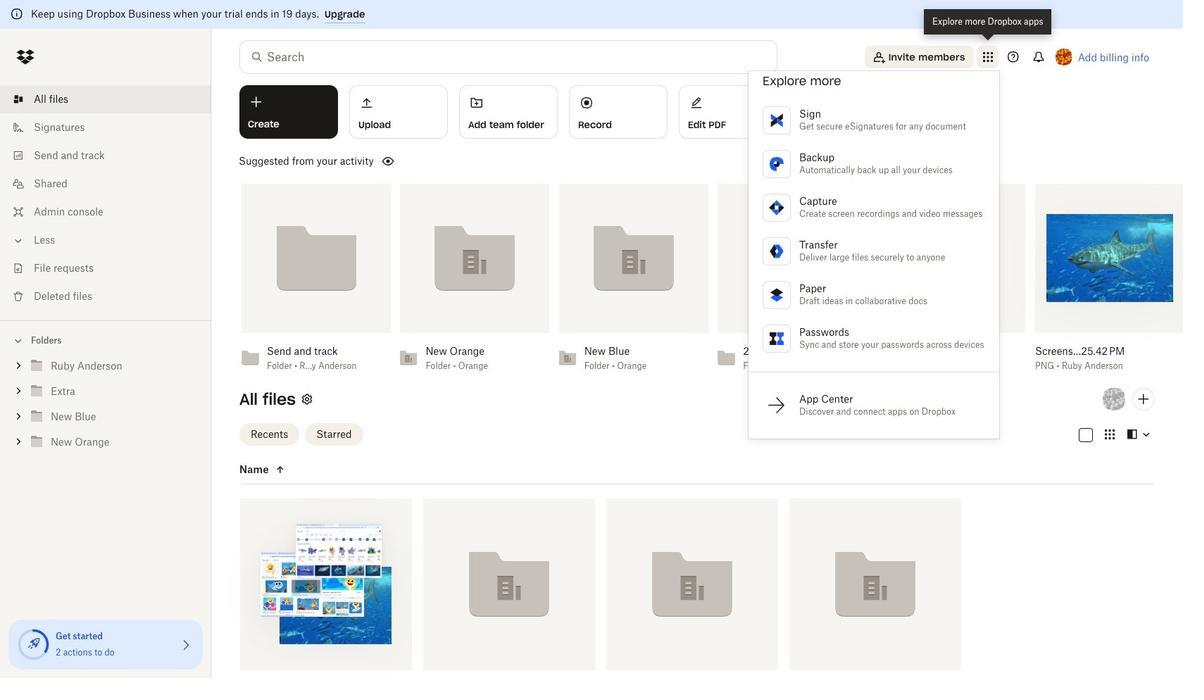 Task type: describe. For each thing, give the bounding box(es) containing it.
dropbox image
[[11, 43, 39, 71]]

team shared folder, new blue row
[[601, 498, 778, 678]]

team shared folder, new orange row
[[789, 498, 961, 678]]

team member folder, ruby anderson row
[[235, 498, 412, 678]]

less image
[[11, 234, 25, 248]]



Task type: vqa. For each thing, say whether or not it's contained in the screenshot.
the team shared folder, new blue row
yes



Task type: locate. For each thing, give the bounding box(es) containing it.
add team members image
[[1135, 391, 1152, 408]]

list
[[0, 77, 211, 320]]

list item
[[0, 85, 211, 113]]

alert
[[0, 0, 1183, 29]]

team shared folder, extra row
[[418, 498, 595, 678]]

group
[[0, 351, 211, 466]]



